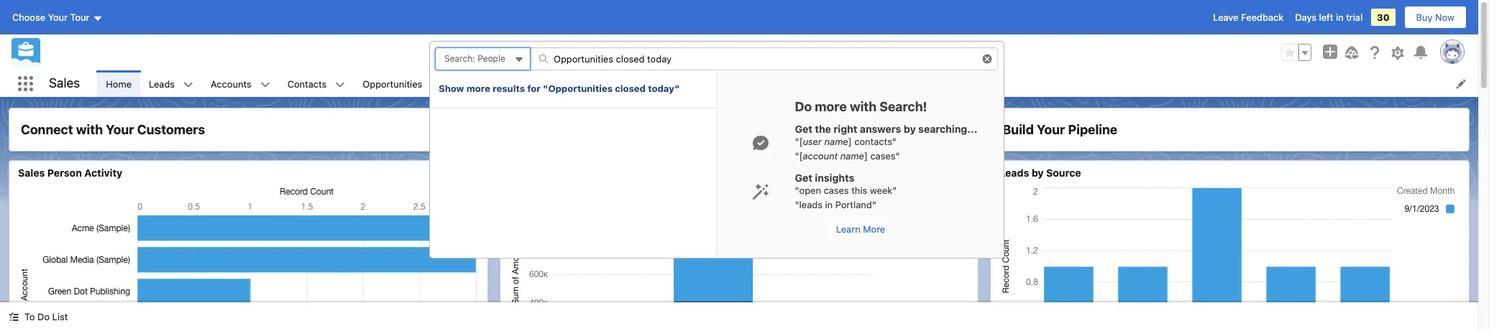 Task type: describe. For each thing, give the bounding box(es) containing it.
list
[[52, 311, 68, 323]]

source
[[1047, 167, 1081, 179]]

search!
[[880, 99, 927, 114]]

today
[[729, 47, 754, 58]]

leads list item
[[140, 70, 202, 97]]

list containing home
[[97, 70, 1479, 97]]

calendar link
[[450, 70, 506, 97]]

0 vertical spatial in
[[1336, 12, 1344, 23]]

user
[[803, 136, 822, 147]]

closed inside button
[[698, 47, 727, 58]]

leads by source
[[1000, 167, 1081, 179]]

accounts
[[211, 78, 252, 90]]

cases
[[824, 185, 849, 196]]

this
[[852, 185, 868, 196]]

"leads
[[795, 199, 823, 210]]

text default image inside contacts list item
[[335, 80, 345, 90]]

results
[[493, 83, 525, 94]]

text default image inside accounts list item
[[260, 80, 270, 90]]

home
[[106, 78, 132, 90]]

your for choose
[[48, 12, 68, 23]]

events:
[[601, 47, 633, 58]]

more for results
[[467, 83, 490, 94]]

choose your tour button
[[12, 6, 103, 29]]

week"
[[870, 185, 897, 196]]

buy
[[1417, 12, 1433, 23]]

reports link
[[673, 70, 724, 97]]

today"
[[648, 83, 680, 94]]

0 horizontal spatial closed
[[615, 83, 646, 94]]

text default image left user on the top
[[752, 134, 769, 152]]

forecasts link
[[525, 70, 585, 97]]

1 vertical spatial by
[[1032, 167, 1044, 179]]

get for get insights
[[795, 172, 813, 184]]

opportunities inside list item
[[363, 78, 422, 90]]

do inside button
[[37, 311, 50, 323]]

events: opportunities closed today
[[601, 47, 754, 58]]

for
[[527, 83, 541, 94]]

opportunities inside button
[[636, 47, 695, 58]]

0 vertical spatial do
[[795, 99, 812, 114]]

contacts list item
[[279, 70, 354, 97]]

opportunities list item
[[354, 70, 450, 97]]

accounts link
[[202, 70, 260, 97]]

calendar list item
[[450, 70, 525, 97]]

get insights "open cases this week" "leads in portland"
[[795, 172, 897, 210]]

days
[[1295, 12, 1317, 23]]

buy now
[[1417, 12, 1455, 23]]

connect
[[21, 122, 73, 137]]

Search... search field
[[530, 47, 998, 70]]

pipeline
[[1068, 122, 1118, 137]]

build your pipeline
[[1003, 122, 1118, 137]]

left
[[1319, 12, 1334, 23]]

searching...
[[919, 123, 978, 135]]

to do list
[[24, 311, 68, 323]]

buy now button
[[1404, 6, 1467, 29]]

"open
[[795, 185, 821, 196]]

to do list button
[[0, 303, 77, 332]]

activity
[[84, 167, 123, 179]]

sales for sales person activity
[[18, 167, 45, 179]]

events: opportunities closed today button
[[573, 41, 861, 64]]



Task type: locate. For each thing, give the bounding box(es) containing it.
leave feedback link
[[1214, 12, 1284, 23]]

dashboards list item
[[585, 70, 673, 97]]

list
[[97, 70, 1479, 97]]

1 horizontal spatial your
[[106, 122, 134, 137]]

2 horizontal spatial your
[[1037, 122, 1065, 137]]

leave feedback
[[1214, 12, 1284, 23]]

portland"
[[836, 199, 877, 210]]

get
[[795, 123, 813, 135], [795, 172, 813, 184]]

leads inside list item
[[149, 78, 175, 90]]

more for with
[[815, 99, 847, 114]]

1 vertical spatial sales
[[18, 167, 45, 179]]

1 horizontal spatial more
[[815, 99, 847, 114]]

choose your tour
[[12, 12, 90, 23]]

text default image inside to do list button
[[9, 312, 19, 322]]

0 vertical spatial more
[[467, 83, 490, 94]]

by
[[904, 123, 916, 135], [1032, 167, 1044, 179]]

by down search!
[[904, 123, 916, 135]]

cases"
[[871, 150, 900, 161]]

1 horizontal spatial closed
[[698, 47, 727, 58]]

] down contacts"
[[865, 150, 868, 161]]

0 horizontal spatial leads
[[149, 78, 175, 90]]

1 horizontal spatial do
[[795, 99, 812, 114]]

0 vertical spatial ]
[[849, 136, 852, 147]]

customers
[[137, 122, 205, 137]]

leads right home
[[149, 78, 175, 90]]

0 vertical spatial opportunities
[[636, 47, 695, 58]]

insights
[[815, 172, 855, 184]]

0 vertical spatial by
[[904, 123, 916, 135]]

closed left "today"
[[698, 47, 727, 58]]

0 horizontal spatial do
[[37, 311, 50, 323]]

1 horizontal spatial with
[[850, 99, 877, 114]]

closed
[[698, 47, 727, 58], [615, 83, 646, 94]]

] down right
[[849, 136, 852, 147]]

text default image left accounts link
[[183, 80, 194, 90]]

1 vertical spatial "[
[[795, 150, 803, 161]]

your
[[48, 12, 68, 23], [106, 122, 134, 137], [1037, 122, 1065, 137]]

in right left
[[1336, 12, 1344, 23]]

in down cases
[[825, 199, 833, 210]]

"[
[[795, 136, 803, 147], [795, 150, 803, 161]]

opportunities up today"
[[636, 47, 695, 58]]

text default image
[[260, 80, 270, 90], [335, 80, 345, 90], [752, 134, 769, 152], [752, 183, 769, 201]]

0 vertical spatial name
[[825, 136, 849, 147]]

contacts"
[[855, 136, 897, 147]]

with up the answers
[[850, 99, 877, 114]]

now
[[1436, 12, 1455, 23]]

contacts
[[287, 78, 327, 90]]

leads for leads by source
[[1000, 167, 1029, 179]]

get for get the right answers by searching...
[[795, 123, 813, 135]]

forecasts
[[533, 78, 576, 90]]

do up user on the top
[[795, 99, 812, 114]]

1 vertical spatial ]
[[865, 150, 868, 161]]

build
[[1003, 122, 1034, 137]]

text default image left 'to'
[[9, 312, 19, 322]]

do more with search!
[[795, 99, 927, 114]]

calendar
[[458, 78, 497, 90]]

opportunities left "show"
[[363, 78, 422, 90]]

group
[[1282, 44, 1312, 61]]

sales person activity
[[18, 167, 123, 179]]

opportunities
[[636, 47, 695, 58], [363, 78, 422, 90]]

name
[[825, 136, 849, 147], [841, 150, 865, 161]]

name down right
[[825, 136, 849, 147]]

do
[[795, 99, 812, 114], [37, 311, 50, 323]]

with right connect
[[76, 122, 103, 137]]

2 get from the top
[[795, 172, 813, 184]]

1 vertical spatial leads
[[1000, 167, 1029, 179]]

1 horizontal spatial leads
[[1000, 167, 1029, 179]]

None text field
[[435, 47, 531, 70]]

1 vertical spatial more
[[815, 99, 847, 114]]

1 horizontal spatial ]
[[865, 150, 868, 161]]

sales left person on the left bottom of the page
[[18, 167, 45, 179]]

1 vertical spatial text default image
[[9, 312, 19, 322]]

days left in trial
[[1295, 12, 1363, 23]]

1 vertical spatial opportunities
[[363, 78, 422, 90]]

more
[[467, 83, 490, 94], [815, 99, 847, 114]]

with
[[850, 99, 877, 114], [76, 122, 103, 137]]

opportunities link
[[354, 70, 431, 97]]

show
[[439, 83, 464, 94]]

0 vertical spatial get
[[795, 123, 813, 135]]

1 vertical spatial do
[[37, 311, 50, 323]]

0 vertical spatial closed
[[698, 47, 727, 58]]

"[ down user on the top
[[795, 150, 803, 161]]

0 vertical spatial sales
[[49, 76, 80, 91]]

1 get from the top
[[795, 123, 813, 135]]

in inside get insights "open cases this week" "leads in portland"
[[825, 199, 833, 210]]

account
[[803, 150, 838, 161]]

sales for sales
[[49, 76, 80, 91]]

0 vertical spatial "[
[[795, 136, 803, 147]]

tour
[[70, 12, 90, 23]]

your for build
[[1037, 122, 1065, 137]]

reports
[[681, 78, 716, 90]]

2 "[ from the top
[[795, 150, 803, 161]]

1 vertical spatial get
[[795, 172, 813, 184]]

leads
[[149, 78, 175, 90], [1000, 167, 1029, 179]]

1 horizontal spatial text default image
[[183, 80, 194, 90]]

get up user on the top
[[795, 123, 813, 135]]

0 horizontal spatial more
[[467, 83, 490, 94]]

leads link
[[140, 70, 183, 97]]

answers
[[860, 123, 902, 135]]

person
[[47, 167, 82, 179]]

0 vertical spatial with
[[850, 99, 877, 114]]

trial
[[1347, 12, 1363, 23]]

more up the
[[815, 99, 847, 114]]

get inside get insights "open cases this week" "leads in portland"
[[795, 172, 813, 184]]

"[ up account
[[795, 136, 803, 147]]

1 horizontal spatial by
[[1032, 167, 1044, 179]]

0 horizontal spatial opportunities
[[363, 78, 422, 90]]

0 horizontal spatial ]
[[849, 136, 852, 147]]

1 vertical spatial in
[[825, 199, 833, 210]]

the
[[815, 123, 831, 135]]

30
[[1377, 12, 1390, 23]]

sales
[[49, 76, 80, 91], [18, 167, 45, 179]]

0 vertical spatial leads
[[149, 78, 175, 90]]

name down contacts"
[[841, 150, 865, 161]]

0 vertical spatial text default image
[[183, 80, 194, 90]]

1 horizontal spatial sales
[[49, 76, 80, 91]]

do right 'to'
[[37, 311, 50, 323]]

1 vertical spatial closed
[[615, 83, 646, 94]]

reports list item
[[673, 70, 743, 97]]

text default image left "open
[[752, 183, 769, 201]]

]
[[849, 136, 852, 147], [865, 150, 868, 161]]

0 horizontal spatial in
[[825, 199, 833, 210]]

"opportunities
[[543, 83, 613, 94]]

text default image inside leads list item
[[183, 80, 194, 90]]

1 "[ from the top
[[795, 136, 803, 147]]

by inside get the right answers by searching... "[ user name ] contacts" "[ account name ] cases"
[[904, 123, 916, 135]]

accounts list item
[[202, 70, 279, 97]]

0 horizontal spatial by
[[904, 123, 916, 135]]

your inside choose your tour popup button
[[48, 12, 68, 23]]

contacts link
[[279, 70, 335, 97]]

text default image right contacts
[[335, 80, 345, 90]]

1 vertical spatial name
[[841, 150, 865, 161]]

0 horizontal spatial with
[[76, 122, 103, 137]]

text default image
[[183, 80, 194, 90], [9, 312, 19, 322]]

leave
[[1214, 12, 1239, 23]]

leads for leads
[[149, 78, 175, 90]]

text default image right "accounts"
[[260, 80, 270, 90]]

0 horizontal spatial text default image
[[9, 312, 19, 322]]

more right "show"
[[467, 83, 490, 94]]

right
[[834, 123, 858, 135]]

dashboards link
[[585, 70, 654, 97]]

get inside get the right answers by searching... "[ user name ] contacts" "[ account name ] cases"
[[795, 123, 813, 135]]

to
[[24, 311, 35, 323]]

get the right answers by searching... "[ user name ] contacts" "[ account name ] cases"
[[795, 123, 978, 161]]

your down home
[[106, 122, 134, 137]]

your left tour
[[48, 12, 68, 23]]

connect with your customers
[[21, 122, 205, 137]]

feedback
[[1241, 12, 1284, 23]]

dashboards
[[593, 78, 646, 90]]

0 horizontal spatial your
[[48, 12, 68, 23]]

closed left today"
[[615, 83, 646, 94]]

in
[[1336, 12, 1344, 23], [825, 199, 833, 210]]

1 horizontal spatial in
[[1336, 12, 1344, 23]]

home link
[[97, 70, 140, 97]]

by left source
[[1032, 167, 1044, 179]]

show more results for "opportunities closed today"
[[439, 83, 680, 94]]

1 vertical spatial with
[[76, 122, 103, 137]]

1 horizontal spatial opportunities
[[636, 47, 695, 58]]

choose
[[12, 12, 45, 23]]

get up "open
[[795, 172, 813, 184]]

sales up connect
[[49, 76, 80, 91]]

leads down the build
[[1000, 167, 1029, 179]]

your right the build
[[1037, 122, 1065, 137]]

0 horizontal spatial sales
[[18, 167, 45, 179]]



Task type: vqa. For each thing, say whether or not it's contained in the screenshot.
the bottommost THE NAME
yes



